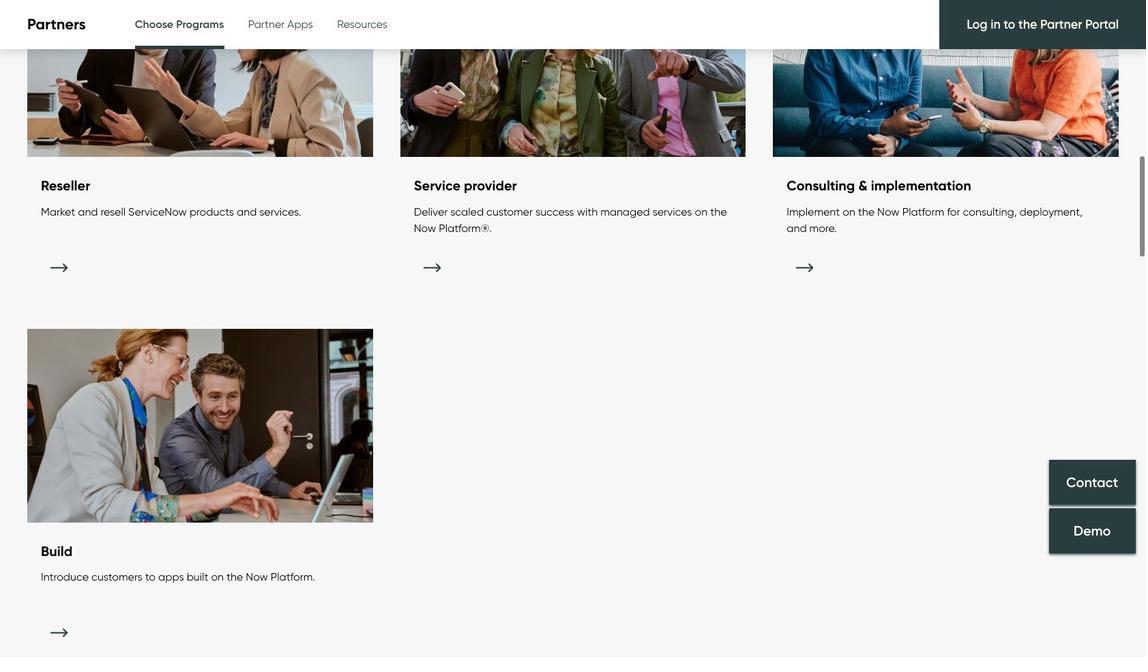 Task type: vqa. For each thing, say whether or not it's contained in the screenshot.
arc icon
yes



Task type: locate. For each thing, give the bounding box(es) containing it.
arc image
[[1047, 14, 1064, 30]]



